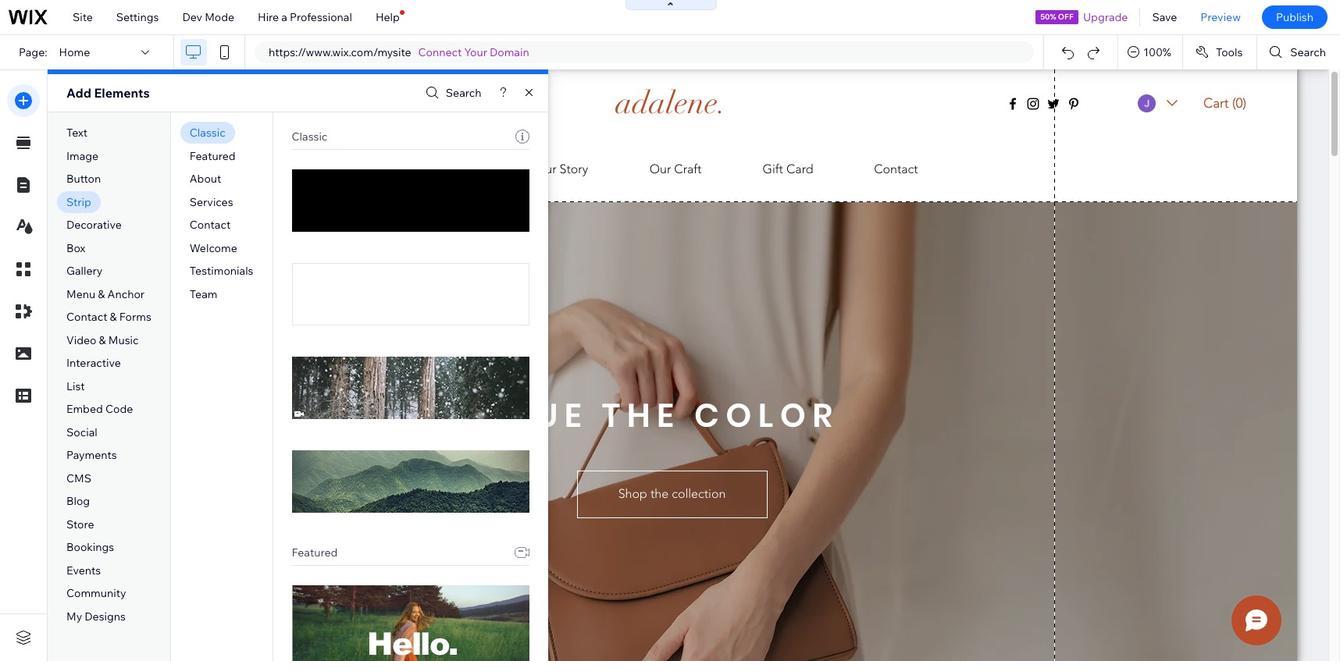 Task type: describe. For each thing, give the bounding box(es) containing it.
services
[[190, 195, 233, 209]]

box
[[66, 241, 85, 255]]

forms
[[119, 310, 151, 324]]

home
[[59, 45, 90, 59]]

cms
[[66, 472, 91, 486]]

1 vertical spatial search button
[[422, 82, 482, 104]]

community
[[66, 587, 126, 601]]

my
[[66, 610, 82, 624]]

0 vertical spatial featured
[[190, 149, 236, 163]]

a
[[281, 10, 287, 24]]

dev mode
[[182, 10, 234, 24]]

video & music
[[66, 333, 139, 347]]

0 vertical spatial search
[[1291, 45, 1326, 59]]

strip
[[66, 195, 91, 209]]

& for menu
[[98, 287, 105, 301]]

preview button
[[1189, 0, 1253, 34]]

menu
[[66, 287, 95, 301]]

professional
[[290, 10, 352, 24]]

interactive
[[66, 356, 121, 370]]

team
[[190, 287, 217, 301]]

site
[[73, 10, 93, 24]]

50%
[[1041, 12, 1056, 22]]

payments
[[66, 449, 117, 463]]

1 horizontal spatial featured
[[292, 546, 338, 560]]

contact for contact & forms
[[66, 310, 107, 324]]

bookings
[[66, 541, 114, 555]]

embed
[[66, 403, 103, 417]]

hire
[[258, 10, 279, 24]]

tools
[[1216, 45, 1243, 59]]

about
[[190, 172, 221, 186]]

text
[[66, 126, 88, 140]]

add
[[66, 85, 91, 101]]

add elements
[[66, 85, 150, 101]]

store
[[66, 518, 94, 532]]

settings
[[116, 10, 159, 24]]

100% button
[[1119, 35, 1182, 70]]

save button
[[1141, 0, 1189, 34]]

embed code
[[66, 403, 133, 417]]

blog
[[66, 495, 90, 509]]

music
[[108, 333, 139, 347]]

publish button
[[1262, 5, 1328, 29]]

video
[[66, 333, 96, 347]]

preview
[[1201, 10, 1241, 24]]

tools button
[[1183, 35, 1257, 70]]

save
[[1152, 10, 1177, 24]]



Task type: locate. For each thing, give the bounding box(es) containing it.
& right menu
[[98, 287, 105, 301]]

mode
[[205, 10, 234, 24]]

connect
[[418, 45, 462, 59]]

search button down "connect"
[[422, 82, 482, 104]]

search button
[[1258, 35, 1340, 70], [422, 82, 482, 104]]

search down publish
[[1291, 45, 1326, 59]]

help
[[376, 10, 400, 24]]

events
[[66, 564, 101, 578]]

&
[[98, 287, 105, 301], [110, 310, 117, 324], [99, 333, 106, 347]]

publish
[[1276, 10, 1314, 24]]

search
[[1291, 45, 1326, 59], [446, 86, 482, 100]]

list
[[66, 379, 85, 394]]

0 horizontal spatial search
[[446, 86, 482, 100]]

50% off
[[1041, 12, 1074, 22]]

1 vertical spatial contact
[[66, 310, 107, 324]]

& right video
[[99, 333, 106, 347]]

1 vertical spatial search
[[446, 86, 482, 100]]

search down your at the top
[[446, 86, 482, 100]]

menu & anchor
[[66, 287, 145, 301]]

https://www.wix.com/mysite
[[269, 45, 411, 59]]

1 vertical spatial featured
[[292, 546, 338, 560]]

upgrade
[[1083, 10, 1128, 24]]

https://www.wix.com/mysite connect your domain
[[269, 45, 529, 59]]

elements
[[94, 85, 150, 101]]

2 vertical spatial &
[[99, 333, 106, 347]]

contact for contact
[[190, 218, 231, 232]]

domain
[[490, 45, 529, 59]]

my designs
[[66, 610, 126, 624]]

1 horizontal spatial search button
[[1258, 35, 1340, 70]]

0 horizontal spatial search button
[[422, 82, 482, 104]]

anchor
[[107, 287, 145, 301]]

contact & forms
[[66, 310, 151, 324]]

1 horizontal spatial contact
[[190, 218, 231, 232]]

1 vertical spatial &
[[110, 310, 117, 324]]

gallery
[[66, 264, 103, 278]]

welcome
[[190, 241, 237, 255]]

decorative
[[66, 218, 122, 232]]

designs
[[85, 610, 126, 624]]

1 horizontal spatial search
[[1291, 45, 1326, 59]]

button
[[66, 172, 101, 186]]

0 horizontal spatial contact
[[66, 310, 107, 324]]

search button down publish button
[[1258, 35, 1340, 70]]

contact up video
[[66, 310, 107, 324]]

contact
[[190, 218, 231, 232], [66, 310, 107, 324]]

classic
[[190, 126, 225, 140], [292, 130, 328, 144]]

your
[[464, 45, 487, 59]]

& left forms
[[110, 310, 117, 324]]

0 vertical spatial search button
[[1258, 35, 1340, 70]]

0 horizontal spatial featured
[[190, 149, 236, 163]]

100%
[[1144, 45, 1172, 59]]

testimonials
[[190, 264, 253, 278]]

& for contact
[[110, 310, 117, 324]]

off
[[1058, 12, 1074, 22]]

contact down services
[[190, 218, 231, 232]]

& for video
[[99, 333, 106, 347]]

code
[[105, 403, 133, 417]]

1 horizontal spatial classic
[[292, 130, 328, 144]]

image
[[66, 149, 99, 163]]

dev
[[182, 10, 202, 24]]

0 vertical spatial contact
[[190, 218, 231, 232]]

hire a professional
[[258, 10, 352, 24]]

featured
[[190, 149, 236, 163], [292, 546, 338, 560]]

0 horizontal spatial classic
[[190, 126, 225, 140]]

0 vertical spatial &
[[98, 287, 105, 301]]

social
[[66, 426, 97, 440]]



Task type: vqa. For each thing, say whether or not it's contained in the screenshot.
Add Elements
yes



